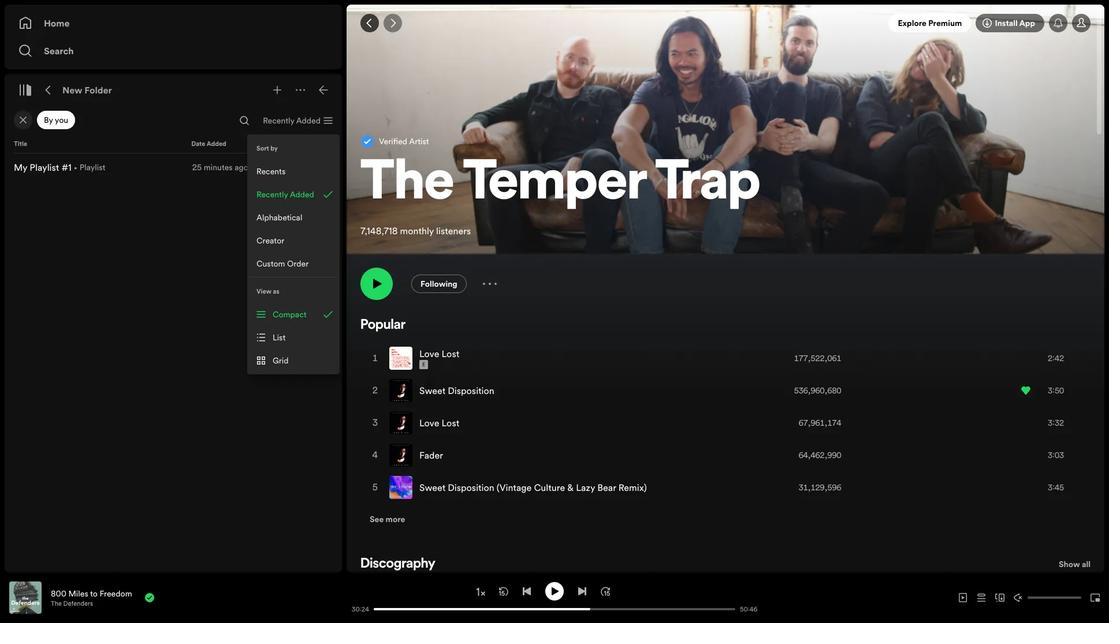 Task type: locate. For each thing, give the bounding box(es) containing it.
0 vertical spatial love lost cell
[[389, 343, 464, 374]]

love lost cell for 177,522,061
[[389, 343, 464, 374]]

recently added inside field
[[263, 115, 321, 127]]

see more
[[370, 514, 405, 526]]

artist
[[409, 136, 429, 147]]

0 vertical spatial recently added
[[263, 115, 321, 127]]

show all link
[[1059, 558, 1091, 575]]

sweet down e
[[419, 385, 446, 397]]

recently up by
[[263, 115, 294, 127]]

sweet disposition (vintage culture & lazy bear remix)
[[419, 482, 647, 495]]

miles
[[68, 588, 88, 600]]

536,960,680
[[794, 385, 841, 397]]

0 vertical spatial love
[[419, 348, 439, 361]]

the
[[361, 157, 454, 213], [51, 600, 62, 609]]

show all
[[1059, 559, 1091, 571]]

2:42 cell
[[1021, 343, 1080, 374]]

view
[[257, 287, 271, 296]]

love lost
[[419, 417, 459, 430]]

added up alphabetical button
[[290, 189, 314, 200]]

1 sweet from the top
[[419, 385, 446, 397]]

love
[[419, 348, 439, 361], [419, 417, 439, 430]]

3:50
[[1048, 385, 1064, 397]]

explicit element
[[419, 361, 428, 370]]

compact button
[[250, 303, 337, 326]]

love up e
[[419, 348, 439, 361]]

sort by
[[257, 144, 278, 153]]

&
[[567, 482, 574, 495]]

sweet for sweet disposition
[[419, 385, 446, 397]]

added inside button
[[290, 189, 314, 200]]

top bar and user menu element
[[347, 5, 1105, 42]]

recently added up alphabetical
[[257, 189, 314, 200]]

67,961,174
[[799, 418, 841, 429]]

recently added button
[[250, 183, 337, 206]]

1 love lost cell from the top
[[389, 343, 464, 374]]

love lost link up e
[[419, 348, 459, 361]]

30:24
[[352, 606, 369, 614]]

recently added for recently added field
[[263, 115, 321, 127]]

recently added inside button
[[257, 189, 314, 200]]

the down verified artist
[[361, 157, 454, 213]]

the temper trap
[[361, 157, 760, 213]]

trap
[[655, 157, 760, 213]]

by
[[271, 144, 278, 153]]

1 vertical spatial added
[[207, 140, 226, 148]]

custom order
[[257, 258, 309, 270]]

previous image
[[522, 587, 532, 597]]

3:45
[[1048, 482, 1064, 494]]

recently inside button
[[257, 189, 288, 200]]

7,148,718
[[361, 225, 398, 237]]

added
[[296, 115, 321, 127], [207, 140, 226, 148], [290, 189, 314, 200]]

added right date
[[207, 140, 226, 148]]

64,462,990
[[799, 450, 841, 462]]

disposition left (vintage
[[448, 482, 494, 495]]

sort
[[257, 144, 269, 153]]

added up recents button
[[296, 115, 321, 127]]

1 vertical spatial love lost link
[[419, 417, 459, 430]]

disposition for sweet disposition
[[448, 385, 494, 397]]

1 vertical spatial recently added
[[257, 189, 314, 200]]

2 vertical spatial added
[[290, 189, 314, 200]]

love lost cell
[[389, 343, 464, 374], [389, 408, 464, 439]]

recently down recents
[[257, 189, 288, 200]]

sweet
[[419, 385, 446, 397], [419, 482, 446, 495]]

1 disposition from the top
[[448, 385, 494, 397]]

2 sweet from the top
[[419, 482, 446, 495]]

recently added up by
[[263, 115, 321, 127]]

recently for "recently added" button
[[257, 189, 288, 200]]

next image
[[578, 587, 587, 597]]

0 vertical spatial disposition
[[448, 385, 494, 397]]

1 vertical spatial recently
[[257, 189, 288, 200]]

following button
[[411, 275, 467, 293]]

main element
[[5, 5, 342, 573]]

listeners
[[436, 225, 471, 237]]

disposition
[[448, 385, 494, 397], [448, 482, 494, 495]]

2:42
[[1048, 353, 1064, 365]]

fader cell
[[389, 440, 448, 471]]

2 lost from the top
[[442, 417, 459, 430]]

what's new image
[[1054, 18, 1063, 28]]

temper
[[463, 157, 646, 213]]

love up fader
[[419, 417, 439, 430]]

as
[[273, 287, 279, 296]]

0 vertical spatial added
[[296, 115, 321, 127]]

2 disposition from the top
[[448, 482, 494, 495]]

recently for recently added field
[[263, 115, 294, 127]]

love lost cell up fader
[[389, 408, 464, 439]]

new
[[62, 84, 82, 96]]

added for "recently added" button
[[290, 189, 314, 200]]

177,522,061
[[794, 353, 841, 365]]

1 love from the top
[[419, 348, 439, 361]]

the left the defenders
[[51, 600, 62, 609]]

fader
[[419, 449, 443, 462]]

2 love lost cell from the top
[[389, 408, 464, 439]]

clear filters image
[[18, 116, 28, 125]]

1 vertical spatial the
[[51, 600, 62, 609]]

skip forward 15 seconds image
[[601, 587, 610, 597]]

0 vertical spatial lost
[[442, 348, 459, 361]]

1 lost from the top
[[442, 348, 459, 361]]

bear
[[598, 482, 616, 495]]

group
[[9, 158, 337, 177]]

1 vertical spatial sweet
[[419, 482, 446, 495]]

none search field inside the main element
[[235, 112, 254, 130]]

love lost link
[[419, 348, 459, 361], [419, 417, 459, 430]]

lost
[[442, 348, 459, 361], [442, 417, 459, 430]]

lost down sweet disposition at the bottom
[[442, 417, 459, 430]]

discography
[[361, 558, 435, 572]]

monthly
[[400, 225, 434, 237]]

lost right explicit element
[[442, 348, 459, 361]]

sweet disposition (vintage culture & lazy bear remix) cell
[[389, 473, 652, 504]]

0 vertical spatial sweet
[[419, 385, 446, 397]]

sort by menu
[[247, 135, 340, 278]]

skip back 15 seconds image
[[499, 587, 508, 597]]

install
[[995, 17, 1018, 29]]

see
[[370, 514, 384, 526]]

love for love lost
[[419, 417, 439, 430]]

2 love from the top
[[419, 417, 439, 430]]

disposition inside cell
[[448, 482, 494, 495]]

2 love lost link from the top
[[419, 417, 459, 430]]

recently added for "recently added" button
[[257, 189, 314, 200]]

0 vertical spatial recently
[[263, 115, 294, 127]]

now playing view image
[[27, 588, 36, 597]]

added inside field
[[296, 115, 321, 127]]

to
[[90, 588, 98, 600]]

None search field
[[235, 112, 254, 130]]

disposition inside cell
[[448, 385, 494, 397]]

e
[[422, 362, 425, 369]]

alphabetical
[[257, 212, 302, 224]]

recently inside field
[[263, 115, 294, 127]]

0 vertical spatial love lost link
[[419, 348, 459, 361]]

1 vertical spatial disposition
[[448, 482, 494, 495]]

sweet for sweet disposition (vintage culture & lazy bear remix)
[[419, 482, 446, 495]]

disposition up 'love lost'
[[448, 385, 494, 397]]

search link
[[18, 39, 328, 62]]

sweet inside cell
[[419, 385, 446, 397]]

sweet down fader
[[419, 482, 446, 495]]

sweet inside cell
[[419, 482, 446, 495]]

freedom
[[100, 588, 132, 600]]

playlist
[[80, 162, 105, 173]]

0 horizontal spatial the
[[51, 600, 62, 609]]

(vintage
[[497, 482, 532, 495]]

connect to a device image
[[995, 594, 1005, 603]]

player controls element
[[229, 583, 763, 614]]

lost inside the love lost e
[[442, 348, 459, 361]]

recently
[[263, 115, 294, 127], [257, 189, 288, 200]]

1 vertical spatial love
[[419, 417, 439, 430]]

•
[[74, 162, 77, 173]]

the inside 800 miles to freedom the defenders
[[51, 600, 62, 609]]

love lost link down sweet disposition cell
[[419, 417, 459, 430]]

love inside the love lost e
[[419, 348, 439, 361]]

lost for love lost e
[[442, 348, 459, 361]]

love lost cell up sweet disposition cell
[[389, 343, 464, 374]]

recently added
[[263, 115, 321, 127], [257, 189, 314, 200]]

0 vertical spatial the
[[361, 157, 454, 213]]

1 vertical spatial love lost cell
[[389, 408, 464, 439]]

view as menu
[[247, 278, 340, 375]]

group containing •
[[9, 158, 337, 177]]

1 vertical spatial lost
[[442, 417, 459, 430]]

go forward image
[[388, 18, 397, 28]]



Task type: vqa. For each thing, say whether or not it's contained in the screenshot.
Love corresponding to Love Lost
yes



Task type: describe. For each thing, give the bounding box(es) containing it.
premium
[[929, 17, 962, 29]]

verified
[[379, 136, 407, 147]]

grid button
[[250, 350, 337, 373]]

list button
[[250, 326, 337, 350]]

new folder button
[[60, 81, 114, 99]]

800 miles to freedom link
[[51, 588, 132, 600]]

3:32
[[1048, 418, 1064, 429]]

verified artist
[[379, 136, 429, 147]]

Recently Added, Compact view field
[[254, 112, 340, 130]]

following
[[421, 278, 457, 290]]

800 miles to freedom the defenders
[[51, 588, 132, 609]]

alphabetical button
[[250, 206, 337, 229]]

3:32 cell
[[1021, 408, 1080, 439]]

search in your library image
[[240, 116, 249, 125]]

new folder
[[62, 84, 112, 96]]

7,148,718 monthly listeners
[[361, 225, 471, 237]]

app
[[1020, 17, 1035, 29]]

explore
[[898, 17, 927, 29]]

view as
[[257, 287, 279, 296]]

3:50 cell
[[1021, 376, 1080, 407]]

all
[[1082, 559, 1091, 571]]

go back image
[[365, 18, 374, 28]]

culture
[[534, 482, 565, 495]]

3:03
[[1048, 450, 1064, 462]]

title
[[14, 140, 27, 148]]

folder
[[85, 84, 112, 96]]

install app
[[995, 17, 1035, 29]]

explore premium button
[[889, 14, 971, 32]]

custom
[[257, 258, 285, 270]]

the defenders link
[[51, 600, 93, 609]]

custom order button
[[250, 252, 337, 276]]

change speed image
[[475, 587, 486, 598]]

list
[[273, 332, 286, 344]]

creator
[[257, 235, 284, 247]]

home
[[44, 17, 70, 29]]

sweet disposition cell
[[389, 376, 499, 407]]

you
[[55, 114, 68, 126]]

recents button
[[250, 160, 337, 183]]

sweet disposition link
[[419, 385, 494, 397]]

• playlist
[[74, 162, 105, 173]]

added for recently added field
[[296, 115, 321, 127]]

800
[[51, 588, 66, 600]]

fader link
[[419, 449, 443, 462]]

defenders
[[63, 600, 93, 609]]

sweet disposition (vintage culture & lazy bear remix) link
[[419, 482, 647, 495]]

volume off image
[[1014, 594, 1023, 603]]

play image
[[550, 587, 559, 597]]

love for love lost e
[[419, 348, 439, 361]]

group inside the main element
[[9, 158, 337, 177]]

date
[[191, 140, 205, 148]]

discography link
[[361, 558, 435, 572]]

recents
[[257, 166, 286, 177]]

lazy
[[576, 482, 595, 495]]

disposition for sweet disposition (vintage culture & lazy bear remix)
[[448, 482, 494, 495]]

by
[[44, 114, 53, 126]]

order
[[287, 258, 309, 270]]

lost for love lost
[[442, 417, 459, 430]]

grid
[[273, 355, 289, 367]]

install app link
[[976, 14, 1045, 32]]

compact
[[273, 309, 307, 321]]

love lost cell for 67,961,174
[[389, 408, 464, 439]]

By you checkbox
[[37, 111, 75, 129]]

love lost e
[[419, 348, 459, 369]]

show
[[1059, 559, 1080, 571]]

creator button
[[250, 229, 337, 252]]

sweet disposition
[[419, 385, 494, 397]]

remix)
[[619, 482, 647, 495]]

31,129,596
[[799, 482, 841, 494]]

1 horizontal spatial the
[[361, 157, 454, 213]]

explore premium
[[898, 17, 962, 29]]

popular
[[361, 319, 406, 333]]

now playing: 800 miles to freedom by the defenders footer
[[9, 582, 335, 615]]

more
[[386, 514, 405, 526]]

home link
[[18, 12, 328, 35]]

date added
[[191, 140, 226, 148]]

see more button
[[361, 505, 414, 535]]

50:46
[[740, 606, 758, 614]]

1 love lost link from the top
[[419, 348, 459, 361]]

search
[[44, 44, 74, 57]]

by you
[[44, 114, 68, 126]]



